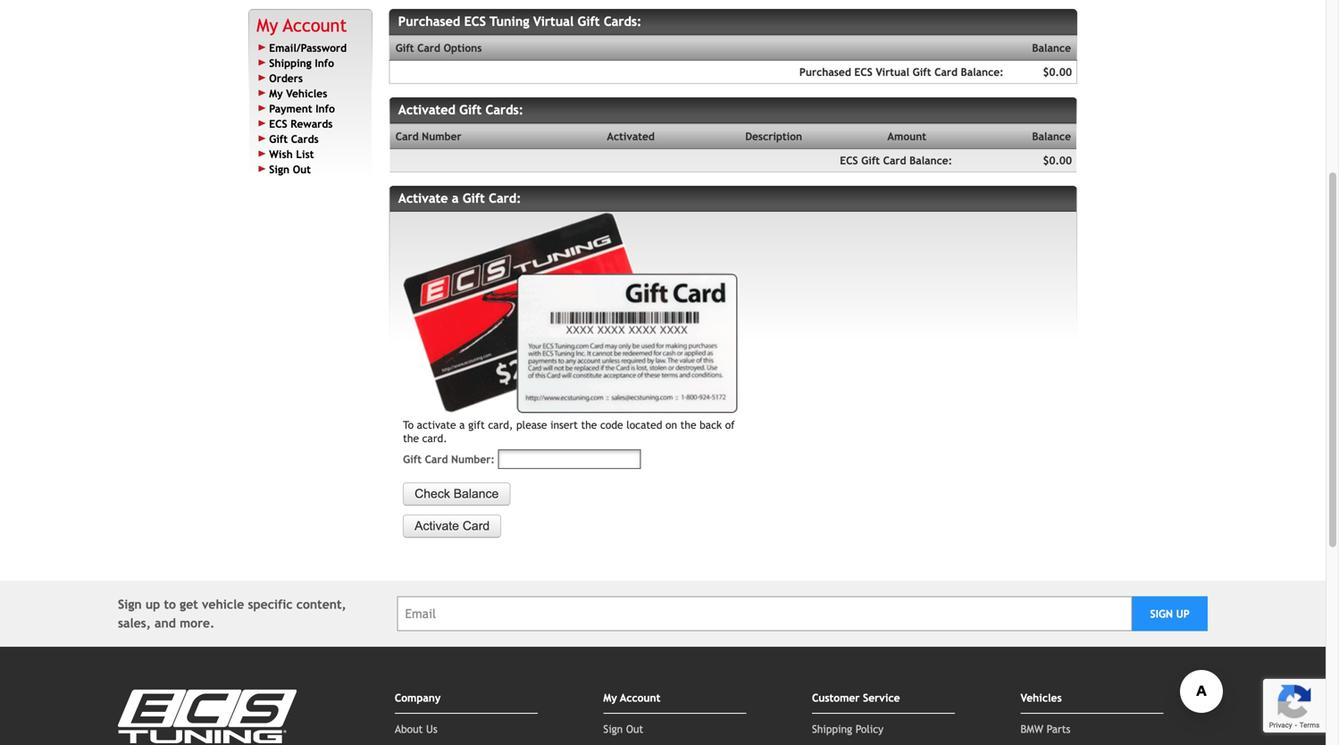 Task type: vqa. For each thing, say whether or not it's contained in the screenshot.
the leftmost The Up
yes



Task type: locate. For each thing, give the bounding box(es) containing it.
activate inside button
[[415, 519, 459, 533]]

the
[[581, 419, 597, 431], [680, 419, 696, 431], [403, 432, 419, 444]]

0 vertical spatial account
[[283, 15, 347, 36]]

customer service
[[812, 691, 900, 704]]

0 vertical spatial sign out link
[[269, 163, 311, 175]]

0 vertical spatial virtual
[[533, 14, 574, 29]]

parts
[[1047, 723, 1071, 735]]

code
[[600, 419, 623, 431]]

1 vertical spatial activated
[[607, 130, 655, 142]]

1 horizontal spatial cards:
[[604, 14, 642, 29]]

shipping down customer
[[812, 723, 852, 735]]

the left code
[[581, 419, 597, 431]]

0 vertical spatial activate
[[398, 191, 448, 205]]

info down the email/password link
[[315, 57, 334, 69]]

1 vertical spatial purchased
[[799, 66, 851, 78]]

0 vertical spatial $0.00
[[1043, 66, 1072, 78]]

1 vertical spatial $0.00
[[1043, 154, 1072, 167]]

0 horizontal spatial a
[[452, 191, 459, 205]]

my
[[257, 15, 278, 36], [269, 87, 283, 99], [603, 691, 617, 704]]

ecs
[[464, 14, 486, 29], [854, 66, 873, 78], [269, 117, 287, 130], [840, 154, 858, 167]]

1 vertical spatial virtual
[[876, 66, 910, 78]]

info up the rewards
[[316, 102, 335, 115]]

orders
[[269, 72, 303, 84]]

1 horizontal spatial a
[[459, 419, 465, 431]]

2 vertical spatial my
[[603, 691, 617, 704]]

up
[[145, 597, 160, 611], [1176, 607, 1190, 620]]

0 horizontal spatial cards:
[[486, 102, 524, 117]]

account for my account
[[620, 691, 661, 704]]

$0.00
[[1043, 66, 1072, 78], [1043, 154, 1072, 167]]

the right on
[[680, 419, 696, 431]]

options
[[444, 42, 482, 54]]

content,
[[296, 597, 346, 611]]

0 horizontal spatial account
[[283, 15, 347, 36]]

gift
[[578, 14, 600, 29], [396, 42, 414, 54], [913, 66, 931, 78], [459, 102, 482, 117], [269, 133, 288, 145], [861, 154, 880, 167], [463, 191, 485, 205], [403, 453, 422, 465]]

purchased
[[398, 14, 460, 29], [799, 66, 851, 78]]

shipping up orders
[[269, 57, 312, 69]]

shipping inside my account email/password shipping info orders my vehicles payment info ecs rewards gift cards wish list sign out
[[269, 57, 312, 69]]

email/password
[[269, 41, 347, 54]]

account up email/password
[[283, 15, 347, 36]]

service
[[863, 691, 900, 704]]

purchased up description
[[799, 66, 851, 78]]

activate
[[417, 419, 456, 431]]

info
[[315, 57, 334, 69], [316, 102, 335, 115]]

sign inside sign up to get vehicle specific content, sales, and more.
[[118, 597, 142, 611]]

and
[[155, 616, 176, 630]]

gift cards link
[[269, 133, 319, 145]]

shipping policy
[[812, 723, 884, 735]]

1 horizontal spatial shipping
[[812, 723, 852, 735]]

sign out link down my account
[[603, 723, 643, 735]]

activated for activated
[[607, 130, 655, 142]]

vehicles up payment info link
[[286, 87, 327, 99]]

virtual right tuning
[[533, 14, 574, 29]]

sign out link down wish list link
[[269, 163, 311, 175]]

account up sign out on the left
[[620, 691, 661, 704]]

out
[[293, 163, 311, 175], [626, 723, 643, 735]]

1 horizontal spatial purchased
[[799, 66, 851, 78]]

gift card options
[[396, 42, 482, 54]]

my up email/password
[[257, 15, 278, 36]]

1 horizontal spatial vehicles
[[1021, 691, 1062, 704]]

insert
[[550, 419, 578, 431]]

my down orders
[[269, 87, 283, 99]]

activate for activate card
[[415, 519, 459, 533]]

card inside button
[[463, 519, 490, 533]]

purchased for purchased ecs tuning virtual gift cards:
[[398, 14, 460, 29]]

purchased for purchased ecs virtual gift card balance:
[[799, 66, 851, 78]]

vehicle
[[202, 597, 244, 611]]

ecs tuning image
[[118, 690, 297, 743]]

sign
[[269, 163, 290, 175], [118, 597, 142, 611], [1150, 607, 1173, 620], [603, 723, 623, 735]]

1 vertical spatial shipping
[[812, 723, 852, 735]]

a left gift
[[459, 419, 465, 431]]

sign for sign up to get vehicle specific content, sales, and more.
[[118, 597, 142, 611]]

my up sign out on the left
[[603, 691, 617, 704]]

0 horizontal spatial vehicles
[[286, 87, 327, 99]]

balance:
[[961, 66, 1004, 78], [910, 154, 952, 167]]

my for my account email/password shipping info orders my vehicles payment info ecs rewards gift cards wish list sign out
[[257, 15, 278, 36]]

balance inside check balance "button"
[[454, 487, 499, 501]]

vehicles up bmw parts link
[[1021, 691, 1062, 704]]

sign inside button
[[1150, 607, 1173, 620]]

1 horizontal spatial out
[[626, 723, 643, 735]]

check
[[415, 487, 450, 501]]

1 vertical spatial a
[[459, 419, 465, 431]]

1 horizontal spatial up
[[1176, 607, 1190, 620]]

2 vertical spatial balance
[[454, 487, 499, 501]]

1 vertical spatial account
[[620, 691, 661, 704]]

2 horizontal spatial the
[[680, 419, 696, 431]]

number:
[[451, 453, 495, 465]]

2 $0.00 from the top
[[1043, 154, 1072, 167]]

ecs inside my account email/password shipping info orders my vehicles payment info ecs rewards gift cards wish list sign out
[[269, 117, 287, 130]]

specific
[[248, 597, 293, 611]]

0 horizontal spatial out
[[293, 163, 311, 175]]

activate card button
[[403, 515, 501, 538]]

activated
[[398, 102, 456, 117], [607, 130, 655, 142]]

about us link
[[395, 723, 437, 735]]

bmw parts
[[1021, 723, 1071, 735]]

1 horizontal spatial activated
[[607, 130, 655, 142]]

0 vertical spatial out
[[293, 163, 311, 175]]

shipping
[[269, 57, 312, 69], [812, 723, 852, 735]]

out down my account
[[626, 723, 643, 735]]

a left card: in the top of the page
[[452, 191, 459, 205]]

0 vertical spatial shipping
[[269, 57, 312, 69]]

0 vertical spatial my
[[257, 15, 278, 36]]

0 horizontal spatial shipping
[[269, 57, 312, 69]]

list
[[296, 148, 314, 160]]

purchased up gift card options
[[398, 14, 460, 29]]

sign out
[[603, 723, 643, 735]]

account inside my account email/password shipping info orders my vehicles payment info ecs rewards gift cards wish list sign out
[[283, 15, 347, 36]]

orders link
[[269, 72, 303, 84]]

0 horizontal spatial virtual
[[533, 14, 574, 29]]

balance
[[1032, 42, 1071, 54], [1032, 130, 1071, 142], [454, 487, 499, 501]]

activate
[[398, 191, 448, 205], [415, 519, 459, 533]]

my for my account
[[603, 691, 617, 704]]

vehicles
[[286, 87, 327, 99], [1021, 691, 1062, 704]]

1 vertical spatial sign out link
[[603, 723, 643, 735]]

out down list at top
[[293, 163, 311, 175]]

0 horizontal spatial purchased
[[398, 14, 460, 29]]

Gift Card Number: text field
[[498, 449, 641, 469]]

Email email field
[[397, 596, 1132, 631]]

activated gift cards:
[[398, 102, 524, 117]]

cards
[[291, 133, 319, 145]]

0 vertical spatial vehicles
[[286, 87, 327, 99]]

1 horizontal spatial sign out link
[[603, 723, 643, 735]]

0 horizontal spatial sign out link
[[269, 163, 311, 175]]

account
[[283, 15, 347, 36], [620, 691, 661, 704]]

0 vertical spatial a
[[452, 191, 459, 205]]

0 vertical spatial purchased
[[398, 14, 460, 29]]

wish
[[269, 148, 293, 160]]

cards:
[[604, 14, 642, 29], [486, 102, 524, 117]]

0 horizontal spatial up
[[145, 597, 160, 611]]

about
[[395, 723, 423, 735]]

of
[[725, 419, 735, 431]]

sales,
[[118, 616, 151, 630]]

1 vertical spatial out
[[626, 723, 643, 735]]

shipping info link
[[269, 57, 334, 69]]

activate down check
[[415, 519, 459, 533]]

1 vertical spatial balance:
[[910, 154, 952, 167]]

a inside "to activate a gift card, please insert the code located on the back of the card. gift card number:"
[[459, 419, 465, 431]]

back
[[700, 419, 722, 431]]

1 horizontal spatial account
[[620, 691, 661, 704]]

a
[[452, 191, 459, 205], [459, 419, 465, 431]]

card:
[[489, 191, 521, 205]]

virtual
[[533, 14, 574, 29], [876, 66, 910, 78]]

up inside button
[[1176, 607, 1190, 620]]

card
[[417, 42, 440, 54], [935, 66, 958, 78], [396, 130, 419, 142], [883, 154, 906, 167], [425, 453, 448, 465], [463, 519, 490, 533]]

ecs gift card balance:
[[840, 154, 959, 167]]

0 vertical spatial info
[[315, 57, 334, 69]]

my account
[[603, 691, 661, 704]]

0 vertical spatial cards:
[[604, 14, 642, 29]]

sign out link
[[269, 163, 311, 175], [603, 723, 643, 735]]

0 horizontal spatial activated
[[398, 102, 456, 117]]

vehicles inside my account email/password shipping info orders my vehicles payment info ecs rewards gift cards wish list sign out
[[286, 87, 327, 99]]

virtual up amount
[[876, 66, 910, 78]]

1 vertical spatial activate
[[415, 519, 459, 533]]

the down to
[[403, 432, 419, 444]]

card.
[[422, 432, 447, 444]]

gift
[[468, 419, 485, 431]]

more.
[[180, 616, 215, 630]]

0 vertical spatial activated
[[398, 102, 456, 117]]

up for sign up
[[1176, 607, 1190, 620]]

1 $0.00 from the top
[[1043, 66, 1072, 78]]

0 vertical spatial balance:
[[961, 66, 1004, 78]]

activate down card number
[[398, 191, 448, 205]]

amount
[[888, 130, 927, 142]]

customer
[[812, 691, 860, 704]]

rewards
[[291, 117, 333, 130]]

up inside sign up to get vehicle specific content, sales, and more.
[[145, 597, 160, 611]]

bmw parts link
[[1021, 723, 1071, 735]]



Task type: describe. For each thing, give the bounding box(es) containing it.
sign up button
[[1132, 596, 1208, 631]]

1 horizontal spatial the
[[581, 419, 597, 431]]

purchased ecs virtual gift card balance:
[[799, 66, 1004, 78]]

email/password link
[[269, 41, 347, 54]]

gift inside "to activate a gift card, please insert the code located on the back of the card. gift card number:"
[[403, 453, 422, 465]]

wish list link
[[269, 148, 314, 160]]

my account email/password shipping info orders my vehicles payment info ecs rewards gift cards wish list sign out
[[257, 15, 347, 175]]

1 vertical spatial balance
[[1032, 130, 1071, 142]]

1 vertical spatial vehicles
[[1021, 691, 1062, 704]]

sign for sign up
[[1150, 607, 1173, 620]]

number
[[422, 130, 462, 142]]

on
[[666, 419, 677, 431]]

get
[[180, 597, 198, 611]]

activated for activated gift cards:
[[398, 102, 456, 117]]

1 horizontal spatial balance:
[[961, 66, 1004, 78]]

activate for activate a gift card:
[[398, 191, 448, 205]]

card number
[[396, 130, 462, 142]]

card,
[[488, 419, 513, 431]]

company
[[395, 691, 441, 704]]

up for sign up to get vehicle specific content, sales, and more.
[[145, 597, 160, 611]]

1 horizontal spatial virtual
[[876, 66, 910, 78]]

my vehicles link
[[269, 87, 327, 99]]

out inside my account email/password shipping info orders my vehicles payment info ecs rewards gift cards wish list sign out
[[293, 163, 311, 175]]

activate card
[[415, 519, 490, 533]]

sign for sign out
[[603, 723, 623, 735]]

0 horizontal spatial balance:
[[910, 154, 952, 167]]

bmw
[[1021, 723, 1044, 735]]

check balance button
[[403, 482, 510, 506]]

gift inside my account email/password shipping info orders my vehicles payment info ecs rewards gift cards wish list sign out
[[269, 133, 288, 145]]

1 vertical spatial my
[[269, 87, 283, 99]]

activate a gift card:
[[398, 191, 521, 205]]

to
[[164, 597, 176, 611]]

1 vertical spatial cards:
[[486, 102, 524, 117]]

to activate a gift card, please insert the code located on the back of the card. gift card number:
[[403, 419, 735, 465]]

check balance
[[415, 487, 499, 501]]

description
[[745, 130, 802, 142]]

sign up
[[1150, 607, 1190, 620]]

0 horizontal spatial the
[[403, 432, 419, 444]]

my account link
[[257, 15, 347, 36]]

please
[[516, 419, 547, 431]]

shipping policy link
[[812, 723, 884, 735]]

policy
[[856, 723, 884, 735]]

ecs rewards link
[[269, 117, 333, 130]]

to
[[403, 419, 414, 431]]

located
[[626, 419, 662, 431]]

purchased ecs tuning virtual gift cards:
[[398, 14, 642, 29]]

0 vertical spatial balance
[[1032, 42, 1071, 54]]

sign inside my account email/password shipping info orders my vehicles payment info ecs rewards gift cards wish list sign out
[[269, 163, 290, 175]]

payment info link
[[269, 102, 335, 115]]

account for my account email/password shipping info orders my vehicles payment info ecs rewards gift cards wish list sign out
[[283, 15, 347, 36]]

1 vertical spatial info
[[316, 102, 335, 115]]

tuning
[[490, 14, 529, 29]]

us
[[426, 723, 437, 735]]

sign up to get vehicle specific content, sales, and more.
[[118, 597, 346, 630]]

about us
[[395, 723, 437, 735]]

card inside "to activate a gift card, please insert the code located on the back of the card. gift card number:"
[[425, 453, 448, 465]]

payment
[[269, 102, 312, 115]]



